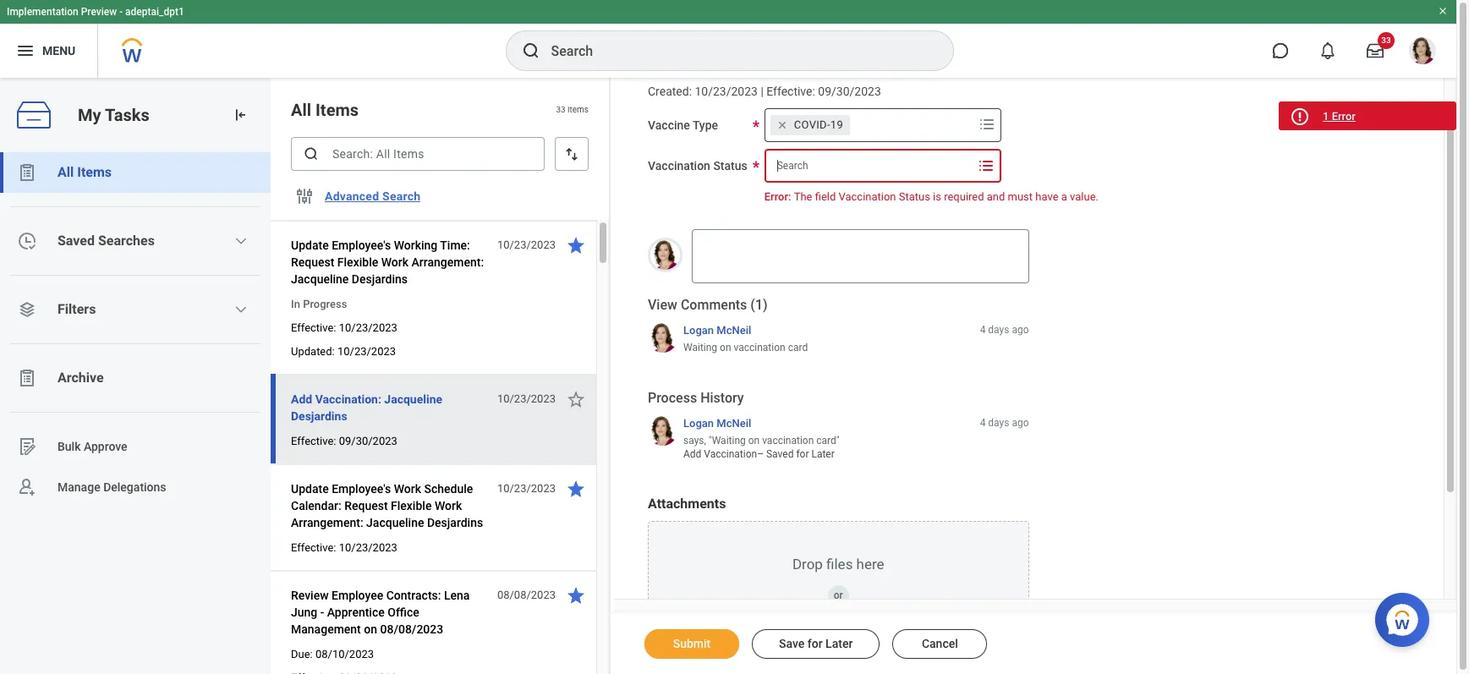 Task type: locate. For each thing, give the bounding box(es) containing it.
apprentice
[[327, 606, 385, 619]]

status
[[714, 159, 748, 172], [899, 190, 931, 203]]

update employee's working time: request flexible work arrangement: jacqueline desjardins
[[291, 239, 484, 286]]

logan mcneil for comments
[[684, 324, 752, 336]]

status down type at left
[[714, 159, 748, 172]]

tasks
[[105, 105, 149, 125]]

2 4 from the top
[[980, 417, 986, 429]]

2 vertical spatial on
[[364, 623, 377, 636]]

covid-19, press delete to clear value. option
[[771, 115, 850, 135]]

rename image
[[17, 437, 37, 457]]

09/30/2023 up 19
[[819, 85, 882, 98]]

0 horizontal spatial arrangement:
[[291, 516, 364, 530]]

on up –
[[749, 435, 760, 447]]

filters
[[58, 301, 96, 317]]

1 vertical spatial items
[[77, 164, 112, 180]]

2 ago from the top
[[1012, 417, 1029, 429]]

says, "waiting on vaccination card" add vaccination – saved for later
[[684, 435, 840, 460]]

effective: right |
[[767, 85, 816, 98]]

1 vertical spatial search image
[[303, 146, 320, 162]]

mcneil
[[717, 324, 752, 336], [717, 417, 752, 430]]

employee's for flexible
[[332, 239, 391, 252]]

chevron down image
[[235, 303, 248, 316]]

1 vertical spatial logan mcneil button
[[684, 416, 752, 431]]

1 vertical spatial on
[[749, 435, 760, 447]]

flexible inside update employee's work schedule calendar: request flexible work arrangement: jacqueline desjardins
[[391, 499, 432, 513]]

0 horizontal spatial all
[[58, 164, 74, 180]]

1 horizontal spatial add
[[684, 449, 702, 460]]

logan inside process history region
[[684, 417, 714, 430]]

logan up "waiting"
[[684, 324, 714, 336]]

search
[[382, 190, 421, 203]]

1 vertical spatial all
[[58, 164, 74, 180]]

arrangement: down calendar:
[[291, 516, 364, 530]]

0 horizontal spatial add
[[291, 393, 312, 406]]

4 days ago
[[980, 324, 1029, 336], [980, 417, 1029, 429]]

items
[[316, 100, 359, 120], [77, 164, 112, 180]]

0 vertical spatial logan mcneil
[[684, 324, 752, 336]]

vaccination inside says, "waiting on vaccination card" add vaccination – saved for later
[[763, 435, 814, 447]]

update down 'configure' image
[[291, 239, 329, 252]]

33 button
[[1357, 32, 1395, 69]]

items inside button
[[77, 164, 112, 180]]

process history region
[[648, 389, 1029, 467]]

1 vertical spatial clipboard image
[[17, 368, 37, 388]]

items inside item list element
[[316, 100, 359, 120]]

1 horizontal spatial -
[[320, 606, 324, 619]]

ago inside process history region
[[1012, 417, 1029, 429]]

1 vertical spatial all items
[[58, 164, 112, 180]]

0 vertical spatial items
[[316, 100, 359, 120]]

1 vertical spatial status
[[899, 190, 931, 203]]

logan mcneil up "waiting on the bottom of page
[[684, 417, 752, 430]]

update for update employee's work schedule calendar: request flexible work arrangement: jacqueline desjardins
[[291, 482, 329, 496]]

for right save
[[808, 637, 823, 651]]

jacqueline down schedule on the bottom of page
[[366, 516, 424, 530]]

1 vertical spatial ago
[[1012, 417, 1029, 429]]

2 horizontal spatial desjardins
[[427, 516, 483, 530]]

09/30/2023 inside item list element
[[339, 435, 398, 448]]

2 4 days ago from the top
[[980, 417, 1029, 429]]

office
[[388, 606, 420, 619]]

logan up says,
[[684, 417, 714, 430]]

33 inside item list element
[[556, 105, 566, 114]]

saved right clock check icon
[[58, 233, 95, 249]]

add inside says, "waiting on vaccination card" add vaccination – saved for later
[[684, 449, 702, 460]]

effective: 10/23/2023 up updated: 10/23/2023
[[291, 322, 398, 334]]

33 inside button
[[1382, 36, 1392, 45]]

clipboard image inside all items button
[[17, 162, 37, 183]]

justify image
[[15, 41, 36, 61]]

work down schedule on the bottom of page
[[435, 499, 462, 513]]

1 vertical spatial request
[[345, 499, 388, 513]]

profile logan mcneil image
[[1410, 37, 1437, 68]]

"waiting
[[709, 435, 746, 447]]

2 vertical spatial desjardins
[[427, 516, 483, 530]]

0 vertical spatial -
[[119, 6, 123, 18]]

33 for 33
[[1382, 36, 1392, 45]]

0 horizontal spatial 08/08/2023
[[380, 623, 444, 636]]

vaccination
[[648, 159, 711, 172], [839, 190, 897, 203], [704, 449, 757, 460]]

logan mcneil inside process history region
[[684, 417, 752, 430]]

0 vertical spatial star image
[[566, 235, 586, 256]]

1 employee's from the top
[[332, 239, 391, 252]]

1 horizontal spatial arrangement:
[[412, 256, 484, 269]]

1 vertical spatial 09/30/2023
[[339, 435, 398, 448]]

4
[[980, 324, 986, 336], [980, 417, 986, 429]]

1 error button
[[1279, 102, 1457, 130]]

jacqueline
[[291, 272, 349, 286], [384, 393, 443, 406], [366, 516, 424, 530]]

flexible down schedule on the bottom of page
[[391, 499, 432, 513]]

bulk approve
[[58, 440, 127, 453]]

0 vertical spatial logan mcneil button
[[684, 323, 752, 338]]

update inside update employee's work schedule calendar: request flexible work arrangement: jacqueline desjardins
[[291, 482, 329, 496]]

0 vertical spatial logan
[[684, 324, 714, 336]]

later inside says, "waiting on vaccination card" add vaccination – saved for later
[[812, 449, 835, 460]]

star image for update employee's working time: request flexible work arrangement: jacqueline desjardins
[[566, 235, 586, 256]]

in progress
[[291, 298, 347, 311]]

1 star image from the top
[[566, 235, 586, 256]]

desjardins down "vaccination:"
[[291, 410, 347, 423]]

request right calendar:
[[345, 499, 388, 513]]

10/23/2023 right schedule on the bottom of page
[[497, 482, 556, 495]]

0 vertical spatial update
[[291, 239, 329, 252]]

error:
[[765, 190, 792, 203]]

0 vertical spatial arrangement:
[[412, 256, 484, 269]]

effective: down "vaccination:"
[[291, 435, 336, 448]]

1 clipboard image from the top
[[17, 162, 37, 183]]

ago
[[1012, 324, 1029, 336], [1012, 417, 1029, 429]]

1 vertical spatial 4
[[980, 417, 986, 429]]

0 horizontal spatial flexible
[[337, 256, 378, 269]]

1 vertical spatial employee's
[[332, 482, 391, 496]]

employee's down advanced
[[332, 239, 391, 252]]

clipboard image up clock check icon
[[17, 162, 37, 183]]

1 horizontal spatial desjardins
[[352, 272, 408, 286]]

33
[[1382, 36, 1392, 45], [556, 105, 566, 114]]

add
[[291, 393, 312, 406], [684, 449, 702, 460]]

1 logan from the top
[[684, 324, 714, 336]]

archive button
[[0, 358, 271, 399]]

effective: down calendar:
[[291, 542, 336, 554]]

1 horizontal spatial status
[[899, 190, 931, 203]]

None text field
[[692, 229, 1029, 284]]

review employee contracts: lena jung - apprentice office management on 08/08/2023
[[291, 589, 470, 636]]

later down card"
[[812, 449, 835, 460]]

vaccination
[[734, 342, 786, 354], [763, 435, 814, 447]]

employee's up calendar:
[[332, 482, 391, 496]]

on inside says, "waiting on vaccination card" add vaccination – saved for later
[[749, 435, 760, 447]]

1 vertical spatial work
[[394, 482, 421, 496]]

08/08/2023
[[497, 589, 556, 602], [380, 623, 444, 636]]

jacqueline up in progress
[[291, 272, 349, 286]]

clipboard image inside archive button
[[17, 368, 37, 388]]

0 vertical spatial request
[[291, 256, 335, 269]]

configure image
[[294, 186, 315, 206]]

item list element
[[271, 78, 611, 674]]

for
[[797, 449, 809, 460], [808, 637, 823, 651]]

33 left 'items'
[[556, 105, 566, 114]]

0 vertical spatial vaccination
[[734, 342, 786, 354]]

- up management
[[320, 606, 324, 619]]

1 vertical spatial -
[[320, 606, 324, 619]]

saved right –
[[767, 449, 794, 460]]

0 vertical spatial jacqueline
[[291, 272, 349, 286]]

4 inside process history region
[[980, 417, 986, 429]]

4 for view comments (1)
[[980, 324, 986, 336]]

logan mcneil button up "waiting"
[[684, 323, 752, 338]]

0 vertical spatial days
[[989, 324, 1010, 336]]

0 horizontal spatial request
[[291, 256, 335, 269]]

all items inside button
[[58, 164, 112, 180]]

employee's inside update employee's work schedule calendar: request flexible work arrangement: jacqueline desjardins
[[332, 482, 391, 496]]

searches
[[98, 233, 155, 249]]

33 left profile logan mcneil icon
[[1382, 36, 1392, 45]]

for right –
[[797, 449, 809, 460]]

later
[[812, 449, 835, 460], [826, 637, 853, 651]]

add down says,
[[684, 449, 702, 460]]

08/08/2023 right lena
[[497, 589, 556, 602]]

arrangement:
[[412, 256, 484, 269], [291, 516, 364, 530]]

menu
[[42, 44, 76, 57]]

covid-
[[794, 118, 831, 131]]

effective: 10/23/2023 up employee
[[291, 542, 398, 554]]

on down apprentice
[[364, 623, 377, 636]]

mcneil inside process history region
[[717, 417, 752, 430]]

employee's inside update employee's working time: request flexible work arrangement: jacqueline desjardins
[[332, 239, 391, 252]]

working
[[394, 239, 438, 252]]

update up calendar:
[[291, 482, 329, 496]]

1 update from the top
[[291, 239, 329, 252]]

mcneil up "waiting on the bottom of page
[[717, 417, 752, 430]]

perspective image
[[17, 300, 37, 320]]

0 horizontal spatial all items
[[58, 164, 112, 180]]

days
[[989, 324, 1010, 336], [989, 417, 1010, 429]]

0 vertical spatial vaccination
[[648, 159, 711, 172]]

2 star image from the top
[[566, 479, 586, 499]]

preview
[[81, 6, 117, 18]]

work
[[381, 256, 409, 269], [394, 482, 421, 496], [435, 499, 462, 513]]

1 vertical spatial star image
[[566, 479, 586, 499]]

add left "vaccination:"
[[291, 393, 312, 406]]

1 vertical spatial mcneil
[[717, 417, 752, 430]]

1 vertical spatial flexible
[[391, 499, 432, 513]]

0 horizontal spatial search image
[[303, 146, 320, 162]]

logan mcneil up "waiting"
[[684, 324, 752, 336]]

1 horizontal spatial all
[[291, 100, 311, 120]]

0 vertical spatial later
[[812, 449, 835, 460]]

1 logan mcneil button from the top
[[684, 323, 752, 338]]

2 vertical spatial jacqueline
[[366, 516, 424, 530]]

vaccination left card
[[734, 342, 786, 354]]

desjardins inside update employee's work schedule calendar: request flexible work arrangement: jacqueline desjardins
[[427, 516, 483, 530]]

0 horizontal spatial 33
[[556, 105, 566, 114]]

saved
[[58, 233, 95, 249], [767, 449, 794, 460]]

clipboard image left archive
[[17, 368, 37, 388]]

desjardins down schedule on the bottom of page
[[427, 516, 483, 530]]

2 employee's from the top
[[332, 482, 391, 496]]

updated:
[[291, 345, 335, 358]]

star image
[[566, 235, 586, 256], [566, 479, 586, 499], [566, 586, 586, 606]]

clipboard image
[[17, 162, 37, 183], [17, 368, 37, 388]]

days for view comments (1)
[[989, 324, 1010, 336]]

update inside update employee's working time: request flexible work arrangement: jacqueline desjardins
[[291, 239, 329, 252]]

0 vertical spatial on
[[720, 342, 732, 354]]

0 vertical spatial all
[[291, 100, 311, 120]]

notifications large image
[[1320, 42, 1337, 59]]

2 logan from the top
[[684, 417, 714, 430]]

0 horizontal spatial items
[[77, 164, 112, 180]]

for inside button
[[808, 637, 823, 651]]

search image
[[521, 41, 541, 61], [303, 146, 320, 162]]

1 4 from the top
[[980, 324, 986, 336]]

1 vertical spatial logan
[[684, 417, 714, 430]]

all up the saved searches on the left
[[58, 164, 74, 180]]

0 vertical spatial effective: 10/23/2023
[[291, 322, 398, 334]]

4 days ago for view comments (1)
[[980, 324, 1029, 336]]

2 logan mcneil from the top
[[684, 417, 752, 430]]

update employee's work schedule calendar: request flexible work arrangement: jacqueline desjardins
[[291, 482, 483, 530]]

work left schedule on the bottom of page
[[394, 482, 421, 496]]

0 vertical spatial all items
[[291, 100, 359, 120]]

vaccination down "waiting on the bottom of page
[[704, 449, 757, 460]]

1 horizontal spatial request
[[345, 499, 388, 513]]

0 vertical spatial work
[[381, 256, 409, 269]]

2 logan mcneil button from the top
[[684, 416, 752, 431]]

0 vertical spatial clipboard image
[[17, 162, 37, 183]]

1 vertical spatial 33
[[556, 105, 566, 114]]

1 vertical spatial vaccination
[[763, 435, 814, 447]]

- inside review employee contracts: lena jung - apprentice office management on 08/08/2023
[[320, 606, 324, 619]]

all right transformation import image
[[291, 100, 311, 120]]

required
[[944, 190, 985, 203]]

work down working
[[381, 256, 409, 269]]

cancel
[[922, 637, 959, 651]]

desjardins down working
[[352, 272, 408, 286]]

1 horizontal spatial flexible
[[391, 499, 432, 513]]

1 ago from the top
[[1012, 324, 1029, 336]]

0 vertical spatial 4 days ago
[[980, 324, 1029, 336]]

1 mcneil from the top
[[717, 324, 752, 336]]

employee's
[[332, 239, 391, 252], [332, 482, 391, 496]]

star image for review employee contracts: lena jung - apprentice office management on 08/08/2023
[[566, 586, 586, 606]]

10/23/2023 left star icon
[[497, 393, 556, 405]]

0 horizontal spatial saved
[[58, 233, 95, 249]]

saved searches
[[58, 233, 155, 249]]

1 vertical spatial desjardins
[[291, 410, 347, 423]]

1 vertical spatial for
[[808, 637, 823, 651]]

error
[[1332, 110, 1356, 123]]

0 vertical spatial employee's
[[332, 239, 391, 252]]

0 vertical spatial 33
[[1382, 36, 1392, 45]]

1 vertical spatial days
[[989, 417, 1010, 429]]

vaccination down the vaccination status field on the right top
[[839, 190, 897, 203]]

1 days from the top
[[989, 324, 1010, 336]]

1 horizontal spatial saved
[[767, 449, 794, 460]]

on
[[720, 342, 732, 354], [749, 435, 760, 447], [364, 623, 377, 636]]

1 logan mcneil from the top
[[684, 324, 752, 336]]

0 horizontal spatial desjardins
[[291, 410, 347, 423]]

1 vertical spatial jacqueline
[[384, 393, 443, 406]]

1 4 days ago from the top
[[980, 324, 1029, 336]]

08/08/2023 down office
[[380, 623, 444, 636]]

33 for 33 items
[[556, 105, 566, 114]]

star image
[[566, 389, 586, 410]]

0 vertical spatial 08/08/2023
[[497, 589, 556, 602]]

manage delegations link
[[0, 467, 271, 508]]

1 vertical spatial arrangement:
[[291, 516, 364, 530]]

chevron down image
[[235, 234, 248, 248]]

prompts image
[[977, 114, 997, 134], [976, 155, 997, 176]]

work inside update employee's working time: request flexible work arrangement: jacqueline desjardins
[[381, 256, 409, 269]]

vaccination down the vaccine type
[[648, 159, 711, 172]]

0 vertical spatial mcneil
[[717, 324, 752, 336]]

add inside add vaccination: jacqueline desjardins
[[291, 393, 312, 406]]

2 clipboard image from the top
[[17, 368, 37, 388]]

logan mcneil button inside process history region
[[684, 416, 752, 431]]

- right preview
[[119, 6, 123, 18]]

0 horizontal spatial on
[[364, 623, 377, 636]]

desjardins
[[352, 272, 408, 286], [291, 410, 347, 423], [427, 516, 483, 530]]

menu banner
[[0, 0, 1457, 78]]

list containing all items
[[0, 152, 271, 508]]

request up in progress
[[291, 256, 335, 269]]

0 vertical spatial desjardins
[[352, 272, 408, 286]]

0 vertical spatial add
[[291, 393, 312, 406]]

1 vertical spatial add
[[684, 449, 702, 460]]

1 vertical spatial 08/08/2023
[[380, 623, 444, 636]]

logan mcneil button
[[684, 323, 752, 338], [684, 416, 752, 431]]

bulk
[[58, 440, 81, 453]]

0 vertical spatial search image
[[521, 41, 541, 61]]

09/30/2023 down add vaccination: jacqueline desjardins
[[339, 435, 398, 448]]

updated: 10/23/2023
[[291, 345, 396, 358]]

desjardins inside update employee's working time: request flexible work arrangement: jacqueline desjardins
[[352, 272, 408, 286]]

vaccination up –
[[763, 435, 814, 447]]

update
[[291, 239, 329, 252], [291, 482, 329, 496]]

|
[[761, 85, 764, 98]]

employee's for request
[[332, 482, 391, 496]]

items
[[568, 105, 589, 114]]

2 mcneil from the top
[[717, 417, 752, 430]]

add vaccination: jacqueline desjardins button
[[291, 389, 488, 426]]

save
[[779, 637, 805, 651]]

status left 'is'
[[899, 190, 931, 203]]

logan mcneil button up "waiting on the bottom of page
[[684, 416, 752, 431]]

0 vertical spatial 4
[[980, 324, 986, 336]]

2 horizontal spatial on
[[749, 435, 760, 447]]

days for process history
[[989, 417, 1010, 429]]

1 horizontal spatial items
[[316, 100, 359, 120]]

2 days from the top
[[989, 417, 1010, 429]]

later right save
[[826, 637, 853, 651]]

0 vertical spatial for
[[797, 449, 809, 460]]

1 horizontal spatial on
[[720, 342, 732, 354]]

employee
[[332, 589, 384, 602]]

2 update from the top
[[291, 482, 329, 496]]

inbox large image
[[1367, 42, 1384, 59]]

4 days ago inside process history region
[[980, 417, 1029, 429]]

type
[[693, 118, 718, 132]]

desjardins inside add vaccination: jacqueline desjardins
[[291, 410, 347, 423]]

0 vertical spatial ago
[[1012, 324, 1029, 336]]

covid-19 element
[[794, 117, 844, 133]]

1 horizontal spatial all items
[[291, 100, 359, 120]]

and
[[987, 190, 1006, 203]]

mcneil up waiting on vaccination card
[[717, 324, 752, 336]]

10/23/2023 up updated: 10/23/2023
[[339, 322, 398, 334]]

update for update employee's working time: request flexible work arrangement: jacqueline desjardins
[[291, 239, 329, 252]]

4 days ago for process history
[[980, 417, 1029, 429]]

value.
[[1070, 190, 1099, 203]]

flexible up progress
[[337, 256, 378, 269]]

1 horizontal spatial 33
[[1382, 36, 1392, 45]]

request inside update employee's working time: request flexible work arrangement: jacqueline desjardins
[[291, 256, 335, 269]]

Search: All Items text field
[[291, 137, 545, 171]]

1 vertical spatial prompts image
[[976, 155, 997, 176]]

arrangement: down "time:"
[[412, 256, 484, 269]]

all inside button
[[58, 164, 74, 180]]

jacqueline right "vaccination:"
[[384, 393, 443, 406]]

effective:
[[767, 85, 816, 98], [291, 322, 336, 334], [291, 435, 336, 448], [291, 542, 336, 554]]

2 vertical spatial star image
[[566, 586, 586, 606]]

3 star image from the top
[[566, 586, 586, 606]]

review
[[291, 589, 329, 602]]

card
[[788, 342, 808, 354]]

on right "waiting"
[[720, 342, 732, 354]]

1 horizontal spatial 08/08/2023
[[497, 589, 556, 602]]

1 vertical spatial saved
[[767, 449, 794, 460]]

days inside process history region
[[989, 417, 1010, 429]]

list
[[0, 152, 271, 508]]

1 vertical spatial 4 days ago
[[980, 417, 1029, 429]]



Task type: describe. For each thing, give the bounding box(es) containing it.
adeptai_dpt1
[[125, 6, 184, 18]]

due: 08/10/2023
[[291, 648, 374, 661]]

–
[[757, 449, 764, 460]]

vaccination:
[[315, 393, 381, 406]]

10/23/2023 down update employee's work schedule calendar: request flexible work arrangement: jacqueline desjardins
[[339, 542, 398, 554]]

card"
[[817, 435, 840, 447]]

1 effective: 10/23/2023 from the top
[[291, 322, 398, 334]]

or
[[834, 590, 843, 602]]

jacqueline inside update employee's work schedule calendar: request flexible work arrangement: jacqueline desjardins
[[366, 516, 424, 530]]

1 horizontal spatial search image
[[521, 41, 541, 61]]

jacqueline inside update employee's working time: request flexible work arrangement: jacqueline desjardins
[[291, 272, 349, 286]]

clipboard image for all items
[[17, 162, 37, 183]]

1
[[1323, 110, 1330, 123]]

approve
[[84, 440, 127, 453]]

vaccine
[[648, 118, 690, 132]]

clock check image
[[17, 231, 37, 251]]

10/23/2023 up "vaccination:"
[[338, 345, 396, 358]]

saved inside says, "waiting on vaccination card" add vaccination – saved for later
[[767, 449, 794, 460]]

submit
[[673, 637, 711, 651]]

created:
[[648, 85, 692, 98]]

in
[[291, 298, 300, 311]]

2 effective: 10/23/2023 from the top
[[291, 542, 398, 554]]

- inside 'menu' banner
[[119, 6, 123, 18]]

view
[[648, 297, 678, 313]]

advanced
[[325, 190, 379, 203]]

19
[[831, 118, 844, 131]]

field
[[815, 190, 836, 203]]

mcneil for comments
[[717, 324, 752, 336]]

vaccination inside says, "waiting on vaccination card" add vaccination – saved for later
[[704, 449, 757, 460]]

error: the field vaccination status is required and must have a value.
[[765, 190, 1099, 203]]

comments
[[681, 297, 747, 313]]

review employee contracts: lena jung - apprentice office management on 08/08/2023 button
[[291, 586, 488, 640]]

implementation preview -   adeptai_dpt1
[[7, 6, 184, 18]]

Vaccination Status field
[[766, 150, 975, 181]]

close environment banner image
[[1438, 6, 1449, 16]]

08/08/2023 inside review employee contracts: lena jung - apprentice office management on 08/08/2023
[[380, 623, 444, 636]]

menu button
[[0, 24, 98, 78]]

effective: up updated:
[[291, 322, 336, 334]]

my
[[78, 105, 101, 125]]

cancel button
[[893, 630, 988, 659]]

(1)
[[751, 297, 768, 313]]

on inside review employee contracts: lena jung - apprentice office management on 08/08/2023
[[364, 623, 377, 636]]

transformation import image
[[232, 107, 249, 124]]

for inside says, "waiting on vaccination card" add vaccination – saved for later
[[797, 449, 809, 460]]

archive
[[58, 370, 104, 386]]

flexible inside update employee's working time: request flexible work arrangement: jacqueline desjardins
[[337, 256, 378, 269]]

says,
[[684, 435, 706, 447]]

created: 10/23/2023 | effective: 09/30/2023
[[648, 85, 882, 98]]

due:
[[291, 648, 313, 661]]

advanced search button
[[318, 179, 428, 213]]

mcneil for history
[[717, 417, 752, 430]]

1 horizontal spatial 09/30/2023
[[819, 85, 882, 98]]

manage delegations
[[58, 480, 166, 494]]

arrangement: inside update employee's work schedule calendar: request flexible work arrangement: jacqueline desjardins
[[291, 516, 364, 530]]

bulk approve link
[[0, 426, 271, 467]]

my tasks
[[78, 105, 149, 125]]

time:
[[440, 239, 470, 252]]

implementation
[[7, 6, 78, 18]]

waiting
[[684, 342, 718, 354]]

ago for process history
[[1012, 417, 1029, 429]]

update employee's working time: request flexible work arrangement: jacqueline desjardins button
[[291, 235, 488, 289]]

my tasks element
[[0, 78, 271, 674]]

x small image
[[774, 117, 791, 133]]

later inside button
[[826, 637, 853, 651]]

sort image
[[564, 146, 580, 162]]

delegations
[[103, 480, 166, 494]]

jung
[[291, 606, 318, 619]]

exclamation image
[[1294, 111, 1306, 124]]

4 for process history
[[980, 417, 986, 429]]

action bar region
[[611, 613, 1457, 674]]

1 vertical spatial vaccination
[[839, 190, 897, 203]]

logan mcneil button for history
[[684, 416, 752, 431]]

33 items
[[556, 105, 589, 114]]

0 vertical spatial prompts image
[[977, 114, 997, 134]]

0 vertical spatial status
[[714, 159, 748, 172]]

contracts:
[[386, 589, 441, 602]]

employee's photo (logan mcneil) image
[[648, 237, 683, 272]]

arrangement: inside update employee's working time: request flexible work arrangement: jacqueline desjardins
[[412, 256, 484, 269]]

filters button
[[0, 289, 271, 330]]

a
[[1062, 190, 1068, 203]]

schedule
[[424, 482, 473, 496]]

calendar:
[[291, 499, 342, 513]]

logan mcneil button for comments
[[684, 323, 752, 338]]

progress
[[303, 298, 347, 311]]

2 vertical spatial work
[[435, 499, 462, 513]]

ago for view comments (1)
[[1012, 324, 1029, 336]]

effective: 09/30/2023
[[291, 435, 398, 448]]

advanced search
[[325, 190, 421, 203]]

covid-19
[[794, 118, 844, 131]]

process history
[[648, 390, 744, 406]]

add vaccination: jacqueline desjardins
[[291, 393, 443, 423]]

management
[[291, 623, 361, 636]]

Search Workday  search field
[[551, 32, 919, 69]]

logan for history
[[684, 417, 714, 430]]

saved inside saved searches dropdown button
[[58, 233, 95, 249]]

lena
[[444, 589, 470, 602]]

save for later
[[779, 637, 853, 651]]

logan for comments
[[684, 324, 714, 336]]

jacqueline inside add vaccination: jacqueline desjardins
[[384, 393, 443, 406]]

10/23/2023 right "time:"
[[497, 239, 556, 251]]

user plus image
[[17, 477, 37, 498]]

waiting on vaccination card
[[684, 342, 808, 354]]

all inside item list element
[[291, 100, 311, 120]]

have
[[1036, 190, 1059, 203]]

attachments
[[648, 496, 726, 512]]

vaccination status
[[648, 159, 748, 172]]

all items button
[[0, 152, 271, 193]]

request inside update employee's work schedule calendar: request flexible work arrangement: jacqueline desjardins
[[345, 499, 388, 513]]

must
[[1008, 190, 1033, 203]]

vaccine type
[[648, 118, 718, 132]]

the
[[794, 190, 813, 203]]

star image for update employee's work schedule calendar: request flexible work arrangement: jacqueline desjardins
[[566, 479, 586, 499]]

is
[[933, 190, 942, 203]]

10/23/2023 left |
[[695, 85, 758, 98]]

all items inside item list element
[[291, 100, 359, 120]]

view comments (1)
[[648, 297, 768, 313]]

manage
[[58, 480, 100, 494]]

submit button
[[645, 630, 740, 659]]

saved searches button
[[0, 221, 271, 261]]

clipboard image for archive
[[17, 368, 37, 388]]

save for later button
[[752, 630, 880, 659]]

attachments region
[[648, 496, 1029, 674]]

logan mcneil for history
[[684, 417, 752, 430]]

update employee's work schedule calendar: request flexible work arrangement: jacqueline desjardins button
[[291, 479, 488, 533]]



Task type: vqa. For each thing, say whether or not it's contained in the screenshot.
MENU dropdown button
yes



